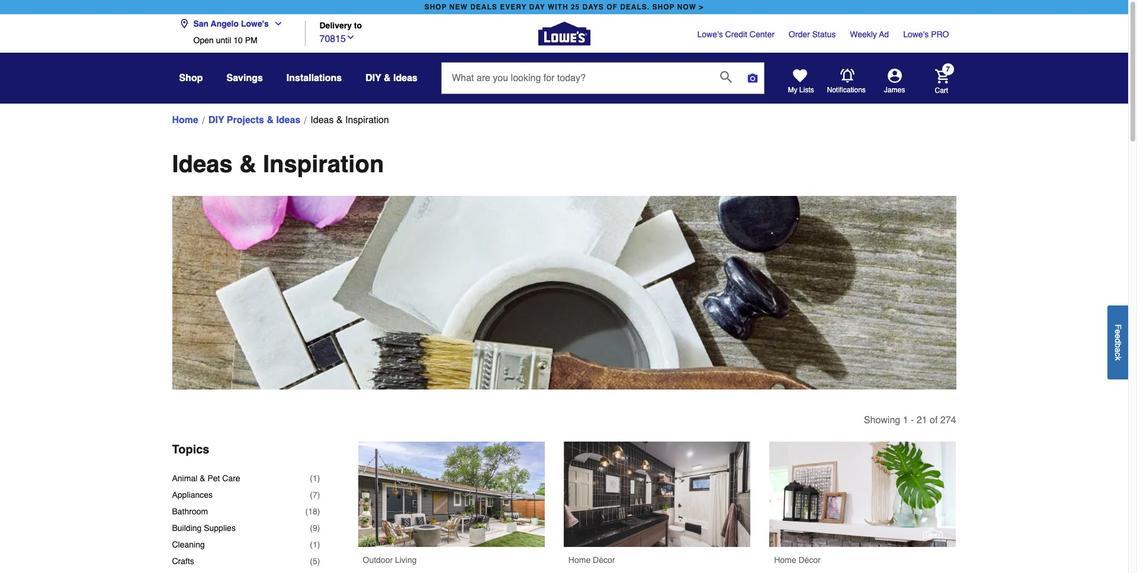 Task type: locate. For each thing, give the bounding box(es) containing it.
every
[[500, 3, 527, 11]]

delivery to
[[320, 21, 362, 30]]

& inside diy projects & ideas link
[[267, 115, 274, 126]]

1 ) from the top
[[318, 474, 320, 484]]

home décor link
[[564, 442, 751, 574], [770, 442, 957, 574]]

) up 9
[[318, 507, 320, 517]]

) up "( 18 )"
[[318, 491, 320, 500]]

& right projects
[[267, 115, 274, 126]]

0 vertical spatial 7
[[946, 65, 950, 74]]

pm
[[245, 36, 258, 45]]

0 horizontal spatial décor
[[593, 556, 615, 565]]

0 vertical spatial diy
[[366, 73, 381, 84]]

1 décor from the left
[[593, 556, 615, 565]]

) for building supplies
[[318, 524, 320, 533]]

& left pet
[[200, 474, 205, 484]]

the weekender host monica mangin turns a texas patio into an outdoor space for entertaining friends. image
[[358, 442, 545, 547]]

lowe's left pro
[[904, 30, 929, 39]]

lowe's up "pm"
[[241, 19, 269, 28]]

) down "( 18 )"
[[318, 524, 320, 533]]

1 vertical spatial 7
[[313, 491, 318, 500]]

1 ( 1 ) from the top
[[310, 474, 320, 484]]

f e e d b a c k
[[1114, 324, 1123, 361]]

Search Query text field
[[442, 63, 711, 94]]

18
[[308, 507, 318, 517]]

0 vertical spatial chevron down image
[[269, 19, 283, 28]]

1 up ( 5 )
[[313, 540, 318, 550]]

lowe's home improvement notification center image
[[841, 69, 855, 83]]

now
[[678, 3, 697, 11]]

5 ) from the top
[[318, 540, 320, 550]]

ideas & inspiration button
[[311, 113, 389, 127]]

outdoor
[[363, 556, 393, 565]]

7 up "( 18 )"
[[313, 491, 318, 500]]

k
[[1114, 357, 1123, 361]]

e
[[1114, 329, 1123, 334], [1114, 334, 1123, 339]]

inspiration down diy & ideas
[[345, 115, 389, 126]]

living
[[395, 556, 417, 565]]

home link
[[172, 113, 198, 127]]

0 horizontal spatial chevron down image
[[269, 19, 283, 28]]

shop button
[[179, 68, 203, 89]]

chevron down image down to
[[346, 32, 356, 42]]

( 1 ) up ( 7 )
[[310, 474, 320, 484]]

) up ( 5 )
[[318, 540, 320, 550]]

bathroom
[[172, 507, 208, 517]]

1 horizontal spatial lowe's
[[698, 30, 723, 39]]

building supplies
[[172, 524, 236, 533]]

1 horizontal spatial home décor
[[775, 556, 821, 565]]

ideas
[[393, 73, 418, 84], [276, 115, 301, 126], [311, 115, 334, 126], [172, 151, 233, 178]]

70815 button
[[320, 31, 356, 46]]

1 left -
[[903, 415, 909, 426]]

) down 9
[[318, 557, 320, 567]]

2 horizontal spatial lowe's
[[904, 30, 929, 39]]

camera image
[[747, 72, 759, 84]]

1 vertical spatial 1
[[313, 474, 318, 484]]

to
[[354, 21, 362, 30]]

b
[[1114, 343, 1123, 348]]

diy for diy projects & ideas
[[209, 115, 224, 126]]

lowe's left the credit
[[698, 30, 723, 39]]

274
[[941, 415, 957, 426]]

7 up cart
[[946, 65, 950, 74]]

search image
[[721, 71, 732, 83]]

1 horizontal spatial shop
[[653, 3, 675, 11]]

1 horizontal spatial home décor link
[[770, 442, 957, 574]]

0 vertical spatial inspiration
[[345, 115, 389, 126]]

0 horizontal spatial home décor link
[[564, 442, 751, 574]]

diy for diy & ideas
[[366, 73, 381, 84]]

( 1 ) for cleaning
[[310, 540, 320, 550]]

diy left projects
[[209, 115, 224, 126]]

& up ideas & inspiration button
[[384, 73, 391, 84]]

lowe's home improvement lists image
[[793, 69, 807, 83]]

home décor
[[569, 556, 615, 565], [775, 556, 821, 565]]

diy projects & ideas
[[209, 115, 301, 126]]

shop left new
[[425, 3, 447, 11]]

( 18 )
[[306, 507, 320, 517]]

2 home décor link from the left
[[770, 442, 957, 574]]

0 horizontal spatial 7
[[313, 491, 318, 500]]

lowe's
[[241, 19, 269, 28], [698, 30, 723, 39], [904, 30, 929, 39]]

chevron down image inside 70815 button
[[346, 32, 356, 42]]

care
[[222, 474, 240, 484]]

showing
[[864, 415, 901, 426]]

None search field
[[441, 62, 765, 105]]

lowe's home improvement cart image
[[935, 69, 950, 83]]

1 horizontal spatial 7
[[946, 65, 950, 74]]

) for animal & pet care
[[318, 474, 320, 484]]

lowe's inside 'link'
[[904, 30, 929, 39]]

installations
[[287, 73, 342, 84]]

-
[[911, 415, 915, 426]]

pet
[[208, 474, 220, 484]]

angelo
[[211, 19, 239, 28]]

) up ( 7 )
[[318, 474, 320, 484]]

ideas & inspiration down the diy projects & ideas
[[172, 151, 384, 178]]

2 home décor from the left
[[775, 556, 821, 565]]

5
[[313, 557, 318, 567]]

1 vertical spatial ( 1 )
[[310, 540, 320, 550]]

( 1 )
[[310, 474, 320, 484], [310, 540, 320, 550]]

open
[[193, 36, 214, 45]]

lowe's for lowe's pro
[[904, 30, 929, 39]]

1 horizontal spatial chevron down image
[[346, 32, 356, 42]]

1
[[903, 415, 909, 426], [313, 474, 318, 484], [313, 540, 318, 550]]

1 horizontal spatial décor
[[799, 556, 821, 565]]

inspiration down ideas & inspiration button
[[263, 151, 384, 178]]

1 home décor from the left
[[569, 556, 615, 565]]

lowe's pro link
[[904, 28, 950, 40]]

weekly ad link
[[850, 28, 890, 40]]

shop left the now
[[653, 3, 675, 11]]

0 horizontal spatial diy
[[209, 115, 224, 126]]

0 horizontal spatial shop
[[425, 3, 447, 11]]

home for the a 1980s black and white bathroom. 'image'
[[569, 556, 591, 565]]

chevron down image right angelo
[[269, 19, 283, 28]]

lists
[[800, 86, 814, 94]]

0 vertical spatial ideas & inspiration
[[311, 115, 389, 126]]

1 horizontal spatial home
[[569, 556, 591, 565]]

diy up ideas & inspiration button
[[366, 73, 381, 84]]

4 ) from the top
[[318, 524, 320, 533]]

3 ) from the top
[[318, 507, 320, 517]]

e up d
[[1114, 329, 1123, 334]]

building
[[172, 524, 202, 533]]

lowe's inside button
[[241, 19, 269, 28]]

chevron down image
[[269, 19, 283, 28], [346, 32, 356, 42]]

diy inside button
[[366, 73, 381, 84]]

center
[[750, 30, 775, 39]]

& down installations button
[[336, 115, 343, 126]]

diy
[[366, 73, 381, 84], [209, 115, 224, 126]]

inspiration inside button
[[345, 115, 389, 126]]

1 for animal & pet care
[[313, 474, 318, 484]]

7
[[946, 65, 950, 74], [313, 491, 318, 500]]

2 horizontal spatial home
[[775, 556, 797, 565]]

1 vertical spatial chevron down image
[[346, 32, 356, 42]]

ideas & inspiration down installations button
[[311, 115, 389, 126]]

&
[[384, 73, 391, 84], [267, 115, 274, 126], [336, 115, 343, 126], [239, 151, 256, 178], [200, 474, 205, 484]]

1 e from the top
[[1114, 329, 1123, 334]]

0 horizontal spatial lowe's
[[241, 19, 269, 28]]

0 vertical spatial ( 1 )
[[310, 474, 320, 484]]

d
[[1114, 339, 1123, 343]]

my lists link
[[788, 69, 814, 95]]

deals
[[471, 3, 498, 11]]

2 ( 1 ) from the top
[[310, 540, 320, 550]]

1 horizontal spatial diy
[[366, 73, 381, 84]]

san angelo lowe's button
[[179, 12, 288, 36]]

1 vertical spatial diy
[[209, 115, 224, 126]]

new
[[450, 3, 468, 11]]

6 ) from the top
[[318, 557, 320, 567]]

) for crafts
[[318, 557, 320, 567]]

ideas & inspiration
[[311, 115, 389, 126], [172, 151, 384, 178]]

2 décor from the left
[[799, 556, 821, 565]]

e up "b" at the bottom right
[[1114, 334, 1123, 339]]

inspiration
[[345, 115, 389, 126], [263, 151, 384, 178]]

) for cleaning
[[318, 540, 320, 550]]

1 up ( 7 )
[[313, 474, 318, 484]]

san angelo lowe's
[[193, 19, 269, 28]]

0 horizontal spatial home décor
[[569, 556, 615, 565]]

home décor for a fireplace mantel layered with artwork, lanterns and a vase with green leaves. image
[[775, 556, 821, 565]]

2 vertical spatial 1
[[313, 540, 318, 550]]

( 1 ) up ( 5 )
[[310, 540, 320, 550]]

home for a fireplace mantel layered with artwork, lanterns and a vase with green leaves. image
[[775, 556, 797, 565]]

2 ) from the top
[[318, 491, 320, 500]]

lowe's pro
[[904, 30, 950, 39]]

credit
[[726, 30, 748, 39]]

& inside diy & ideas button
[[384, 73, 391, 84]]

lowe's credit center link
[[698, 28, 775, 40]]

)
[[318, 474, 320, 484], [318, 491, 320, 500], [318, 507, 320, 517], [318, 524, 320, 533], [318, 540, 320, 550], [318, 557, 320, 567]]

chevron down image inside san angelo lowe's button
[[269, 19, 283, 28]]

70815
[[320, 34, 346, 44]]

décor
[[593, 556, 615, 565], [799, 556, 821, 565]]

status
[[813, 30, 836, 39]]



Task type: vqa. For each thing, say whether or not it's contained in the screenshot.
A 1980S BLACK AND WHITE BATHROOM. image's Home
yes



Task type: describe. For each thing, give the bounding box(es) containing it.
open until 10 pm
[[193, 36, 258, 45]]

( for crafts
[[310, 557, 313, 567]]

cart
[[935, 86, 949, 95]]

( for building supplies
[[310, 524, 313, 533]]

order status
[[789, 30, 836, 39]]

9
[[313, 524, 318, 533]]

topics
[[172, 443, 209, 457]]

& inside ideas & inspiration button
[[336, 115, 343, 126]]

1 vertical spatial ideas & inspiration
[[172, 151, 384, 178]]

>
[[699, 3, 704, 11]]

décor for the a 1980s black and white bathroom. 'image'
[[593, 556, 615, 565]]

( for appliances
[[310, 491, 313, 500]]

a fireplace mantel layered with artwork, lanterns and a vase with green leaves. image
[[770, 442, 957, 547]]

2 shop from the left
[[653, 3, 675, 11]]

weekly
[[850, 30, 878, 39]]

a 1980s black and white bathroom. image
[[564, 442, 751, 547]]

order status link
[[789, 28, 836, 40]]

installations button
[[287, 68, 342, 89]]

projects
[[227, 115, 264, 126]]

f e e d b a c k button
[[1108, 306, 1129, 380]]

weekly ad
[[850, 30, 890, 39]]

deals.
[[620, 3, 650, 11]]

0 horizontal spatial home
[[172, 115, 198, 126]]

james button
[[867, 69, 924, 95]]

( 1 ) for animal & pet care
[[310, 474, 320, 484]]

pro
[[932, 30, 950, 39]]

diy & ideas
[[366, 73, 418, 84]]

james
[[885, 86, 906, 94]]

( 7 )
[[310, 491, 320, 500]]

until
[[216, 36, 231, 45]]

( for animal & pet care
[[310, 474, 313, 484]]

savings button
[[227, 68, 263, 89]]

shop new deals every day with 25 days of deals. shop now > link
[[422, 0, 706, 14]]

c
[[1114, 352, 1123, 357]]

) for appliances
[[318, 491, 320, 500]]

of
[[607, 3, 618, 11]]

ad
[[880, 30, 890, 39]]

1 for cleaning
[[313, 540, 318, 550]]

lowe's for lowe's credit center
[[698, 30, 723, 39]]

outdoor living
[[363, 556, 417, 565]]

shop
[[179, 73, 203, 84]]

f
[[1114, 324, 1123, 329]]

outdoor living link
[[358, 442, 545, 574]]

21
[[917, 415, 928, 426]]

my lists
[[788, 86, 814, 94]]

savings
[[227, 73, 263, 84]]

order
[[789, 30, 810, 39]]

lowe's home improvement logo image
[[538, 7, 590, 60]]

& down projects
[[239, 151, 256, 178]]

location image
[[179, 19, 189, 28]]

( for cleaning
[[310, 540, 313, 550]]

notifications
[[828, 86, 866, 94]]

1 home décor link from the left
[[564, 442, 751, 574]]

10
[[234, 36, 243, 45]]

a paint brush and gray paint set on wood-look flooring with ceramic tile and cabinet hardware. image
[[172, 196, 957, 390]]

( 9 )
[[310, 524, 320, 533]]

my
[[788, 86, 798, 94]]

cleaning
[[172, 540, 205, 550]]

showing 1 - 21 of 274
[[864, 415, 957, 426]]

delivery
[[320, 21, 352, 30]]

with
[[548, 3, 569, 11]]

supplies
[[204, 524, 236, 533]]

2 e from the top
[[1114, 334, 1123, 339]]

crafts
[[172, 557, 194, 567]]

animal
[[172, 474, 197, 484]]

shop new deals every day with 25 days of deals. shop now >
[[425, 3, 704, 11]]

animal & pet care
[[172, 474, 240, 484]]

lowe's credit center
[[698, 30, 775, 39]]

0 vertical spatial 1
[[903, 415, 909, 426]]

appliances
[[172, 491, 213, 500]]

décor for a fireplace mantel layered with artwork, lanterns and a vase with green leaves. image
[[799, 556, 821, 565]]

a
[[1114, 348, 1123, 352]]

1 shop from the left
[[425, 3, 447, 11]]

1 vertical spatial inspiration
[[263, 151, 384, 178]]

of
[[930, 415, 938, 426]]

( for bathroom
[[306, 507, 308, 517]]

( 5 )
[[310, 557, 320, 567]]

diy projects & ideas link
[[209, 113, 301, 127]]

25
[[571, 3, 580, 11]]

diy & ideas button
[[366, 68, 418, 89]]

) for bathroom
[[318, 507, 320, 517]]

home décor for the a 1980s black and white bathroom. 'image'
[[569, 556, 615, 565]]

san
[[193, 19, 209, 28]]

days
[[583, 3, 604, 11]]

day
[[529, 3, 546, 11]]



